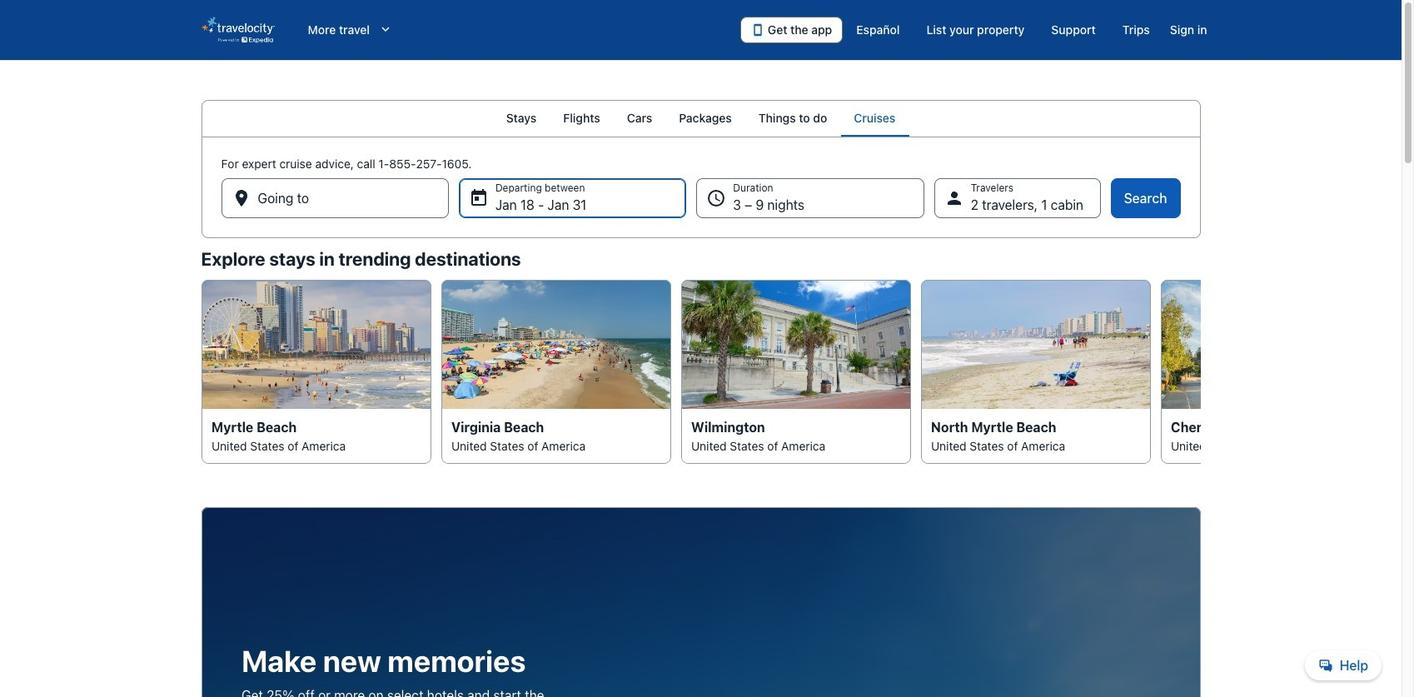 Task type: describe. For each thing, give the bounding box(es) containing it.
dillsboro image
[[1161, 280, 1391, 409]]

north myrtle beach showing a beach, a coastal town and general coastal views image
[[921, 280, 1151, 409]]

travelocity logo image
[[201, 17, 275, 43]]

wilmington showing an administrative buidling image
[[681, 280, 911, 409]]



Task type: locate. For each thing, give the bounding box(es) containing it.
show next card image
[[1191, 362, 1211, 382]]

myrtle beach showing general coastal views, swimming and a city image
[[201, 280, 431, 409]]

download the app button image
[[751, 23, 765, 37]]

main content
[[0, 100, 1402, 697]]

virginia beach showing a beach, general coastal views and a coastal town image
[[441, 280, 671, 409]]

tab list
[[201, 100, 1201, 137]]

show previous card image
[[191, 362, 211, 382]]



Task type: vqa. For each thing, say whether or not it's contained in the screenshot.
Dillsboro Image
yes



